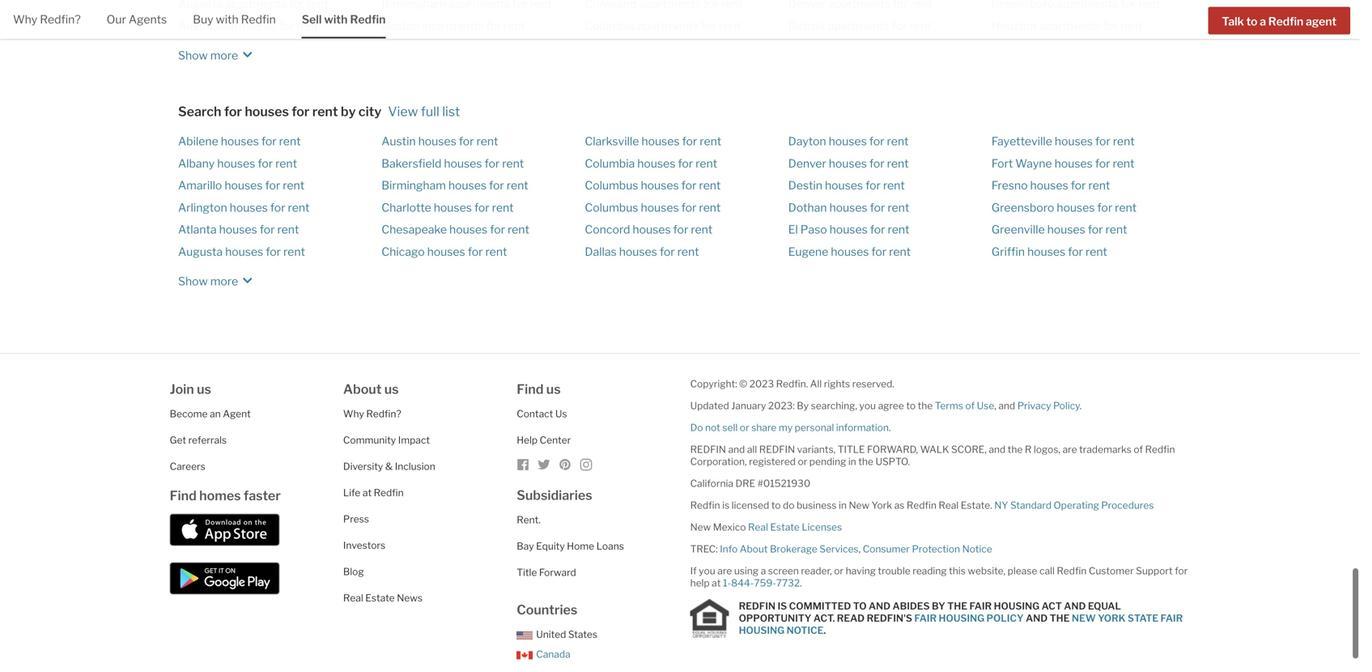 Task type: describe. For each thing, give the bounding box(es) containing it.
houses for first columbus houses for rent link from the bottom of the page
[[641, 201, 679, 215]]

us for find us
[[547, 382, 561, 397]]

augusta houses for rent link
[[178, 245, 305, 259]]

rent for greenville houses for rent link
[[1106, 223, 1128, 237]]

1 horizontal spatial you
[[860, 400, 876, 412]]

of inside redfin and all redfin variants, title forward, walk score, and the r logos, are trademarks of redfin corporation, registered or pending in the uspto.
[[1134, 444, 1144, 456]]

for for fayetteville houses for rent link
[[1096, 135, 1111, 148]]

2 columbus houses for rent from the top
[[585, 201, 721, 215]]

careers
[[170, 461, 206, 473]]

boston apartments for rent link
[[382, 19, 526, 33]]

houses for clarksville houses for rent 'link'
[[642, 135, 680, 148]]

talk to a redfin agent button
[[1209, 7, 1351, 34]]

for for bakersfield houses for rent link
[[485, 157, 500, 170]]

consumer
[[863, 544, 910, 555]]

1 columbus from the top
[[585, 179, 639, 192]]

ny
[[995, 500, 1009, 512]]

rent for concord houses for rent link
[[691, 223, 713, 237]]

blog
[[343, 566, 364, 578]]

with for buy
[[216, 13, 239, 26]]

houses for first columbus houses for rent link from the top
[[641, 179, 679, 192]]

title forward
[[517, 567, 577, 579]]

houses for fayetteville houses for rent link
[[1055, 135, 1093, 148]]

0 horizontal spatial or
[[740, 422, 750, 434]]

city
[[359, 104, 382, 120]]

redfin right as
[[907, 500, 937, 512]]

1 horizontal spatial and
[[1026, 613, 1048, 625]]

houses for columbia houses for rent link on the top of the page
[[638, 157, 676, 170]]

or inside redfin and all redfin variants, title forward, walk score, and the r logos, are trademarks of redfin corporation, registered or pending in the uspto.
[[798, 456, 808, 468]]

griffin houses for rent link
[[992, 245, 1108, 259]]

us for about us
[[385, 382, 399, 397]]

columbia houses for rent link
[[585, 157, 718, 170]]

please
[[1008, 565, 1038, 577]]

committed
[[789, 601, 852, 612]]

life at redfin
[[343, 487, 404, 499]]

greenville houses for rent link
[[992, 223, 1128, 237]]

at inside the if you are using a screen reader, or having trouble reading this website, please call redfin customer support for help at
[[712, 578, 721, 589]]

are inside the if you are using a screen reader, or having trouble reading this website, please call redfin customer support for help at
[[718, 565, 732, 577]]

january
[[732, 400, 767, 412]]

abilene houses for rent
[[178, 135, 301, 148]]

center
[[540, 435, 571, 446]]

fort wayne houses for rent
[[992, 157, 1135, 170]]

updated
[[691, 400, 730, 412]]

abilene
[[178, 135, 218, 148]]

for for griffin houses for rent link
[[1069, 245, 1084, 259]]

2023:
[[769, 400, 795, 412]]

2 more from the top
[[210, 275, 238, 288]]

bay
[[517, 541, 534, 553]]

charlotte houses for rent link
[[382, 201, 514, 215]]

rent for the detroit apartments for rent link
[[910, 19, 932, 33]]

do not sell or share my personal information .
[[691, 422, 891, 434]]

redfin inside redfin and all redfin variants, title forward, walk score, and the r logos, are trademarks of redfin corporation, registered or pending in the uspto.
[[1146, 444, 1176, 456]]

rent for boston apartments for rent link
[[504, 19, 526, 33]]

for for boston apartments for rent link
[[486, 19, 502, 33]]

redfin up registered
[[760, 444, 795, 456]]

redfin inside the if you are using a screen reader, or having trouble reading this website, please call redfin customer support for help at
[[1057, 565, 1087, 577]]

rent for amarillo houses for rent link
[[283, 179, 305, 192]]

equal housing opportunity image
[[691, 599, 729, 638]]

a inside talk to a redfin agent button
[[1260, 14, 1267, 28]]

0 vertical spatial real
[[939, 500, 959, 512]]

redfin pinterest image
[[559, 459, 572, 472]]

business
[[797, 500, 837, 512]]

boston apartments for rent
[[382, 19, 526, 33]]

eugene
[[789, 245, 829, 259]]

contact us button
[[517, 408, 567, 420]]

as
[[895, 500, 905, 512]]

bay equity home loans
[[517, 541, 624, 553]]

for for columbia houses for rent link on the top of the page
[[678, 157, 693, 170]]

2 vertical spatial to
[[772, 500, 781, 512]]

destin houses for rent
[[789, 179, 905, 192]]

show for second show more link from the top of the page
[[178, 275, 208, 288]]

houses for denver houses for rent 'link'
[[829, 157, 867, 170]]

fayetteville houses for rent
[[992, 135, 1135, 148]]

housing inside new york state fair housing notice
[[739, 625, 785, 637]]

houses for arlington houses for rent link
[[230, 201, 268, 215]]

find homes faster
[[170, 488, 281, 504]]

news
[[397, 593, 423, 604]]

fort
[[992, 157, 1014, 170]]

chicago houses for rent link
[[382, 245, 507, 259]]

for for dayton houses for rent 'link'
[[870, 135, 885, 148]]

find for find homes faster
[[170, 488, 197, 504]]

us for join us
[[197, 382, 211, 397]]

columbia for columbia apartments for rent
[[585, 19, 635, 33]]

info about brokerage services link
[[720, 544, 859, 555]]

list
[[442, 104, 460, 120]]

rent for arlington houses for rent link
[[288, 201, 310, 215]]

1 more from the top
[[210, 49, 238, 62]]

denver houses for rent
[[789, 157, 909, 170]]

1 vertical spatial new
[[691, 522, 711, 533]]

diversity
[[343, 461, 383, 473]]

amarillo houses for rent
[[178, 179, 305, 192]]

1 horizontal spatial housing
[[939, 613, 985, 625]]

1 horizontal spatial about
[[740, 544, 768, 555]]

rent for "augusta houses for rent" link
[[284, 245, 305, 259]]

united
[[536, 629, 566, 641]]

title forward button
[[517, 567, 577, 579]]

houses down dothan houses for rent link
[[830, 223, 868, 237]]

redfin left is
[[691, 500, 721, 512]]

for for dothan houses for rent link
[[870, 201, 886, 215]]

charlotte
[[382, 201, 432, 215]]

houses for greensboro houses for rent 'link'
[[1057, 201, 1095, 215]]

houses for dallas houses for rent "link"
[[619, 245, 658, 259]]

rent for greensboro houses for rent 'link'
[[1116, 201, 1137, 215]]

2 vertical spatial real
[[343, 593, 363, 604]]

for for clarksville houses for rent 'link'
[[682, 135, 698, 148]]

download the redfin app on the apple app store image
[[170, 514, 280, 546]]

759-
[[754, 578, 777, 589]]

0 horizontal spatial about
[[343, 382, 382, 397]]

houston apartments for rent
[[992, 19, 1143, 33]]

rent for chesapeake houses for rent link
[[508, 223, 530, 237]]

columbia for columbia houses for rent
[[585, 157, 635, 170]]

canada link
[[517, 649, 571, 661]]

help
[[691, 578, 710, 589]]

new
[[1072, 613, 1096, 625]]

housing inside redfin is committed to and abides by the fair housing act and equal opportunity act. read redfin's
[[994, 601, 1040, 612]]

houses for dayton houses for rent 'link'
[[829, 135, 867, 148]]

for for albany houses for rent link
[[258, 157, 273, 170]]

. down agree
[[889, 422, 891, 434]]

terms
[[935, 400, 964, 412]]

0 vertical spatial of
[[966, 400, 975, 412]]

2 horizontal spatial and
[[1065, 601, 1087, 612]]

bakersfield houses for rent
[[382, 157, 524, 170]]

houses for fresno houses for rent link on the right
[[1031, 179, 1069, 192]]

1 show more link from the top
[[178, 40, 258, 64]]

. down act. at the bottom right
[[824, 625, 826, 637]]

denver houses for rent link
[[789, 157, 909, 170]]

for for concord houses for rent link
[[674, 223, 689, 237]]

for for austin houses for rent link
[[459, 135, 474, 148]]

0 horizontal spatial and
[[869, 601, 891, 612]]

©
[[740, 378, 748, 390]]

information
[[837, 422, 889, 434]]

1 vertical spatial in
[[839, 500, 847, 512]]

show for 2nd show more link from the bottom
[[178, 49, 208, 62]]

rent for fayetteville houses for rent link
[[1114, 135, 1135, 148]]

for for austin apartments for rent 'link'
[[279, 19, 294, 33]]

for for abilene houses for rent link
[[262, 135, 277, 148]]

agents
[[129, 13, 167, 26]]

redfin.
[[777, 378, 808, 390]]

contact
[[517, 408, 553, 420]]

are inside redfin and all redfin variants, title forward, walk score, and the r logos, are trademarks of redfin corporation, registered or pending in the uspto.
[[1063, 444, 1078, 456]]

fair housing policy link
[[915, 613, 1024, 625]]

community
[[343, 435, 396, 446]]

houston apartments for rent link
[[992, 19, 1143, 33]]

contact us
[[517, 408, 567, 420]]

community impact
[[343, 435, 430, 446]]

canada
[[536, 649, 571, 661]]

houses for greenville houses for rent link
[[1048, 223, 1086, 237]]

fair inside new york state fair housing notice
[[1161, 613, 1184, 625]]

for for greenville houses for rent link
[[1088, 223, 1104, 237]]

using
[[735, 565, 759, 577]]

1 vertical spatial to
[[907, 400, 916, 412]]

houses up abilene houses for rent link
[[245, 104, 289, 120]]

1 horizontal spatial ,
[[995, 400, 997, 412]]

0 horizontal spatial fair
[[915, 613, 937, 625]]

buy with redfin
[[193, 13, 276, 26]]

for for "augusta houses for rent" link
[[266, 245, 281, 259]]

redfin twitter image
[[538, 459, 551, 472]]

for for greensboro houses for rent 'link'
[[1098, 201, 1113, 215]]

rent for houston apartments for rent link
[[1121, 19, 1143, 33]]

for for houston apartments for rent link
[[1104, 19, 1119, 33]]

california dre #01521930
[[691, 478, 811, 490]]

rent for columbia apartments for rent link on the top of the page
[[719, 19, 741, 33]]

dallas houses for rent
[[585, 245, 699, 259]]

to
[[854, 601, 867, 612]]

rent for clarksville houses for rent 'link'
[[700, 135, 722, 148]]

houses for bakersfield houses for rent link
[[444, 157, 482, 170]]

trec: info about brokerage services , consumer protection notice
[[691, 544, 993, 555]]

clarksville houses for rent link
[[585, 135, 722, 148]]

why for the why redfin? button
[[343, 408, 364, 420]]

and left the all
[[729, 444, 745, 456]]

show more for second show more link from the top of the page
[[178, 275, 238, 288]]

paso
[[801, 223, 828, 237]]

for for charlotte houses for rent link
[[475, 201, 490, 215]]

2 columbus houses for rent link from the top
[[585, 201, 721, 215]]

2023
[[750, 378, 774, 390]]

bakersfield
[[382, 157, 442, 170]]

griffin
[[992, 245, 1025, 259]]

redfin facebook image
[[517, 459, 530, 472]]

york
[[872, 500, 893, 512]]

investors button
[[343, 540, 386, 552]]

find us
[[517, 382, 561, 397]]

for for destin houses for rent link
[[866, 179, 881, 192]]

chesapeake houses for rent link
[[382, 223, 530, 237]]

apartments for boston
[[422, 19, 484, 33]]

0 horizontal spatial the
[[859, 456, 874, 468]]

press button
[[343, 514, 369, 525]]

concord
[[585, 223, 631, 237]]

houses for austin houses for rent link
[[418, 135, 457, 148]]

with for sell
[[324, 13, 348, 26]]

0 vertical spatial at
[[363, 487, 372, 499]]

licensed
[[732, 500, 770, 512]]

rights
[[824, 378, 851, 390]]

buy with redfin link
[[193, 0, 276, 37]]

redfin down & on the bottom
[[374, 487, 404, 499]]



Task type: vqa. For each thing, say whether or not it's contained in the screenshot.
Boston
yes



Task type: locate. For each thing, give the bounding box(es) containing it.
2 apartments from the left
[[422, 19, 484, 33]]

0 horizontal spatial why
[[13, 13, 37, 26]]

2 horizontal spatial or
[[835, 565, 844, 577]]

rent for destin houses for rent link
[[884, 179, 905, 192]]

equity
[[536, 541, 565, 553]]

inclusion
[[395, 461, 436, 473]]

0 vertical spatial or
[[740, 422, 750, 434]]

redfin instagram image
[[580, 459, 593, 472]]

0 vertical spatial columbus houses for rent link
[[585, 179, 721, 192]]

show more for 2nd show more link from the bottom
[[178, 49, 238, 62]]

albany houses for rent
[[178, 157, 297, 170]]

houses up bakersfield houses for rent
[[418, 135, 457, 148]]

,
[[995, 400, 997, 412], [859, 544, 861, 555]]

houses for charlotte houses for rent link
[[434, 201, 472, 215]]

all
[[747, 444, 757, 456]]

1 vertical spatial show more
[[178, 275, 238, 288]]

find for find us
[[517, 382, 544, 397]]

at right life
[[363, 487, 372, 499]]

austin right agents
[[178, 19, 213, 33]]

for for 'chicago houses for rent' link
[[468, 245, 483, 259]]

2 horizontal spatial housing
[[994, 601, 1040, 612]]

dallas houses for rent link
[[585, 245, 699, 259]]

houses down el paso houses for rent
[[831, 245, 869, 259]]

us
[[556, 408, 567, 420]]

1 horizontal spatial find
[[517, 382, 544, 397]]

the down title
[[859, 456, 874, 468]]

1 columbia from the top
[[585, 19, 635, 33]]

for for "atlanta houses for rent" link at the top
[[260, 223, 275, 237]]

rent for denver houses for rent 'link'
[[888, 157, 909, 170]]

1 horizontal spatial to
[[907, 400, 916, 412]]

why redfin? for the why redfin? button
[[343, 408, 401, 420]]

1 vertical spatial about
[[740, 544, 768, 555]]

rent for "atlanta houses for rent" link at the top
[[277, 223, 299, 237]]

houses for 'chicago houses for rent' link
[[427, 245, 466, 259]]

why redfin? for the why redfin? link
[[13, 13, 81, 26]]

rent for fresno houses for rent link on the right
[[1089, 179, 1111, 192]]

0 vertical spatial to
[[1247, 14, 1258, 28]]

operating
[[1054, 500, 1100, 512]]

rent for griffin houses for rent link
[[1086, 245, 1108, 259]]

agree
[[879, 400, 905, 412]]

apartments for detroit
[[828, 19, 890, 33]]

austin houses for rent
[[382, 135, 499, 148]]

reserved.
[[853, 378, 895, 390]]

houses up columbia houses for rent link on the top of the page
[[642, 135, 680, 148]]

1 vertical spatial real
[[748, 522, 769, 533]]

houses for the 'birmingham houses for rent' link
[[449, 179, 487, 192]]

0 vertical spatial show
[[178, 49, 208, 62]]

you up information
[[860, 400, 876, 412]]

in right business on the bottom of page
[[839, 500, 847, 512]]

investors
[[343, 540, 386, 552]]

2 horizontal spatial real
[[939, 500, 959, 512]]

redfin left the agent
[[1269, 14, 1304, 28]]

0 vertical spatial find
[[517, 382, 544, 397]]

show
[[178, 49, 208, 62], [178, 275, 208, 288]]

find up the contact
[[517, 382, 544, 397]]

find down careers button
[[170, 488, 197, 504]]

bakersfield houses for rent link
[[382, 157, 524, 170]]

you
[[860, 400, 876, 412], [699, 565, 716, 577]]

houses down chesapeake houses for rent
[[427, 245, 466, 259]]

1 vertical spatial are
[[718, 565, 732, 577]]

subsidiaries
[[517, 488, 593, 503]]

0 horizontal spatial with
[[216, 13, 239, 26]]

1 horizontal spatial at
[[712, 578, 721, 589]]

show down the augusta
[[178, 275, 208, 288]]

1 horizontal spatial the
[[1050, 613, 1070, 625]]

1 vertical spatial estate
[[366, 593, 395, 604]]

denver
[[789, 157, 827, 170]]

1 horizontal spatial the
[[918, 400, 933, 412]]

with right "sell"
[[324, 13, 348, 26]]

housing down opportunity
[[739, 625, 785, 637]]

0 horizontal spatial new
[[691, 522, 711, 533]]

concord houses for rent
[[585, 223, 713, 237]]

us up us on the bottom left
[[547, 382, 561, 397]]

opportunity
[[739, 613, 812, 625]]

rent for dothan houses for rent link
[[888, 201, 910, 215]]

2 horizontal spatial fair
[[1161, 613, 1184, 625]]

0 vertical spatial are
[[1063, 444, 1078, 456]]

0 horizontal spatial of
[[966, 400, 975, 412]]

for for the eugene houses for rent link
[[872, 245, 887, 259]]

houses for albany houses for rent link
[[217, 157, 255, 170]]

help
[[517, 435, 538, 446]]

0 vertical spatial show more
[[178, 49, 238, 62]]

1 horizontal spatial austin
[[382, 135, 416, 148]]

houses down abilene houses for rent
[[217, 157, 255, 170]]

redfin left "sell"
[[241, 13, 276, 26]]

. right the privacy
[[1080, 400, 1082, 412]]

1 vertical spatial redfin?
[[366, 408, 401, 420]]

houses up arlington houses for rent
[[225, 179, 263, 192]]

2 us from the left
[[385, 382, 399, 397]]

for for fresno houses for rent link on the right
[[1071, 179, 1087, 192]]

0 horizontal spatial austin
[[178, 19, 213, 33]]

1 columbus houses for rent from the top
[[585, 179, 721, 192]]

estate.
[[961, 500, 993, 512]]

1 vertical spatial why
[[343, 408, 364, 420]]

real estate news button
[[343, 593, 423, 604]]

new left york
[[849, 500, 870, 512]]

redfin for is
[[739, 601, 776, 612]]

1 apartments from the left
[[215, 19, 277, 33]]

chicago houses for rent
[[382, 245, 507, 259]]

housing up policy
[[994, 601, 1040, 612]]

0 horizontal spatial are
[[718, 565, 732, 577]]

fair housing policy and the
[[915, 613, 1072, 625]]

2 columbus from the top
[[585, 201, 639, 215]]

dayton
[[789, 135, 827, 148]]

info
[[720, 544, 738, 555]]

houses for concord houses for rent link
[[633, 223, 671, 237]]

houses up albany houses for rent link
[[221, 135, 259, 148]]

1 with from the left
[[216, 13, 239, 26]]

real estate licenses link
[[748, 522, 843, 533]]

, left the privacy
[[995, 400, 997, 412]]

rent for abilene houses for rent link
[[279, 135, 301, 148]]

1 horizontal spatial are
[[1063, 444, 1078, 456]]

more down buy with redfin
[[210, 49, 238, 62]]

0 vertical spatial columbia
[[585, 19, 635, 33]]

houses down columbia houses for rent link on the top of the page
[[641, 179, 679, 192]]

2 vertical spatial the
[[859, 456, 874, 468]]

a up 1-844-759-7732 .
[[761, 565, 766, 577]]

view
[[388, 104, 418, 120]]

destin
[[789, 179, 823, 192]]

rent for columbia houses for rent link on the top of the page
[[696, 157, 718, 170]]

redfin? left the our on the top
[[40, 13, 81, 26]]

0 vertical spatial more
[[210, 49, 238, 62]]

austin houses for rent link
[[382, 135, 499, 148]]

rent for dayton houses for rent 'link'
[[887, 135, 909, 148]]

houses for "atlanta houses for rent" link at the top
[[219, 223, 257, 237]]

fair inside redfin is committed to and abides by the fair housing act and equal opportunity act. read redfin's
[[970, 601, 992, 612]]

or right sell
[[740, 422, 750, 434]]

redfin inside redfin is committed to and abides by the fair housing act and equal opportunity act. read redfin's
[[739, 601, 776, 612]]

1 horizontal spatial real
[[748, 522, 769, 533]]

become
[[170, 408, 208, 420]]

and down 'act'
[[1026, 613, 1048, 625]]

forward,
[[868, 444, 919, 456]]

redfin and all redfin variants, title forward, walk score, and the r logos, are trademarks of redfin corporation, registered or pending in the uspto.
[[691, 444, 1176, 468]]

1 show from the top
[[178, 49, 208, 62]]

a inside the if you are using a screen reader, or having trouble reading this website, please call redfin customer support for help at
[[761, 565, 766, 577]]

for for chesapeake houses for rent link
[[490, 223, 505, 237]]

are right logos, at right bottom
[[1063, 444, 1078, 456]]

show down buy at the left top
[[178, 49, 208, 62]]

by
[[932, 601, 946, 612]]

you right if
[[699, 565, 716, 577]]

atlanta
[[178, 223, 217, 237]]

2 with from the left
[[324, 13, 348, 26]]

1 vertical spatial you
[[699, 565, 716, 577]]

1 us from the left
[[197, 382, 211, 397]]

houses down the birmingham houses for rent
[[434, 201, 472, 215]]

houses down fayetteville houses for rent
[[1055, 157, 1093, 170]]

houses up the augusta houses for rent
[[219, 223, 257, 237]]

for for columbia apartments for rent link on the top of the page
[[702, 19, 717, 33]]

1 horizontal spatial new
[[849, 500, 870, 512]]

0 horizontal spatial a
[[761, 565, 766, 577]]

of left use
[[966, 400, 975, 412]]

diversity & inclusion button
[[343, 461, 436, 473]]

0 vertical spatial columbus
[[585, 179, 639, 192]]

rent for austin houses for rent link
[[477, 135, 499, 148]]

and up new
[[1065, 601, 1087, 612]]

licenses
[[802, 522, 843, 533]]

1 vertical spatial columbus
[[585, 201, 639, 215]]

for for arlington houses for rent link
[[270, 201, 286, 215]]

apartments for columbia
[[638, 19, 699, 33]]

houses down fort wayne houses for rent
[[1031, 179, 1069, 192]]

uspto.
[[876, 456, 910, 468]]

redfin? for the why redfin? button
[[366, 408, 401, 420]]

austin for austin apartments for rent
[[178, 19, 213, 33]]

1 horizontal spatial with
[[324, 13, 348, 26]]

1 horizontal spatial estate
[[771, 522, 800, 533]]

1 vertical spatial why redfin?
[[343, 408, 401, 420]]

a
[[1260, 14, 1267, 28], [761, 565, 766, 577]]

columbus houses for rent up concord houses for rent link
[[585, 201, 721, 215]]

new up trec: in the right bottom of the page
[[691, 522, 711, 533]]

columbus
[[585, 179, 639, 192], [585, 201, 639, 215]]

columbus houses for rent link up concord houses for rent link
[[585, 201, 721, 215]]

1 horizontal spatial why redfin?
[[343, 408, 401, 420]]

houses down dayton houses for rent 'link'
[[829, 157, 867, 170]]

birmingham houses for rent
[[382, 179, 529, 192]]

austin
[[178, 19, 213, 33], [382, 135, 416, 148]]

1 horizontal spatial us
[[385, 382, 399, 397]]

houses up greenville houses for rent link
[[1057, 201, 1095, 215]]

houses up el paso houses for rent
[[830, 201, 868, 215]]

rent for austin apartments for rent 'link'
[[297, 19, 318, 33]]

columbus houses for rent down columbia houses for rent link on the top of the page
[[585, 179, 721, 192]]

1 horizontal spatial or
[[798, 456, 808, 468]]

agent
[[1306, 14, 1337, 28]]

redfin
[[691, 444, 726, 456], [760, 444, 795, 456], [739, 601, 776, 612]]

rent for bakersfield houses for rent link
[[502, 157, 524, 170]]

pending
[[810, 456, 847, 468]]

columbus houses for rent link down columbia houses for rent link on the top of the page
[[585, 179, 721, 192]]

download the redfin app from the google play store image
[[170, 563, 280, 595]]

houses for griffin houses for rent link
[[1028, 245, 1066, 259]]

in inside redfin and all redfin variants, title forward, walk score, and the r logos, are trademarks of redfin corporation, registered or pending in the uspto.
[[849, 456, 857, 468]]

help center
[[517, 435, 571, 446]]

about up using
[[740, 544, 768, 555]]

1 horizontal spatial fair
[[970, 601, 992, 612]]

1 vertical spatial or
[[798, 456, 808, 468]]

not
[[706, 422, 721, 434]]

to right agree
[[907, 400, 916, 412]]

for for the 'birmingham houses for rent' link
[[489, 179, 504, 192]]

do
[[783, 500, 795, 512]]

houses for the eugene houses for rent link
[[831, 245, 869, 259]]

the left r
[[1008, 444, 1023, 456]]

redfin for and
[[691, 444, 726, 456]]

rent for charlotte houses for rent link
[[492, 201, 514, 215]]

0 vertical spatial in
[[849, 456, 857, 468]]

notice
[[963, 544, 993, 555]]

1 horizontal spatial of
[[1134, 444, 1144, 456]]

why for the why redfin? link
[[13, 13, 37, 26]]

houses down "atlanta houses for rent"
[[225, 245, 263, 259]]

to
[[1247, 14, 1258, 28], [907, 400, 916, 412], [772, 500, 781, 512]]

1 vertical spatial ,
[[859, 544, 861, 555]]

redfin? for the why redfin? link
[[40, 13, 81, 26]]

0 horizontal spatial why redfin?
[[13, 13, 81, 26]]

houses down the amarillo houses for rent
[[230, 201, 268, 215]]

view full list link
[[388, 104, 460, 120]]

1 vertical spatial find
[[170, 488, 197, 504]]

fayetteville
[[992, 135, 1053, 148]]

1 vertical spatial columbia
[[585, 157, 635, 170]]

estate left news
[[366, 593, 395, 604]]

0 horizontal spatial to
[[772, 500, 781, 512]]

7732
[[777, 578, 800, 589]]

houses for amarillo houses for rent link
[[225, 179, 263, 192]]

for
[[279, 19, 294, 33], [486, 19, 502, 33], [702, 19, 717, 33], [892, 19, 908, 33], [1104, 19, 1119, 33], [224, 104, 242, 120], [292, 104, 310, 120], [262, 135, 277, 148], [459, 135, 474, 148], [682, 135, 698, 148], [870, 135, 885, 148], [1096, 135, 1111, 148], [258, 157, 273, 170], [485, 157, 500, 170], [678, 157, 693, 170], [870, 157, 885, 170], [1096, 157, 1111, 170], [265, 179, 280, 192], [489, 179, 504, 192], [682, 179, 697, 192], [866, 179, 881, 192], [1071, 179, 1087, 192], [270, 201, 286, 215], [475, 201, 490, 215], [682, 201, 697, 215], [870, 201, 886, 215], [1098, 201, 1113, 215], [260, 223, 275, 237], [490, 223, 505, 237], [674, 223, 689, 237], [871, 223, 886, 237], [1088, 223, 1104, 237], [266, 245, 281, 259], [468, 245, 483, 259], [660, 245, 675, 259], [872, 245, 887, 259], [1069, 245, 1084, 259], [1175, 565, 1188, 577]]

redfin? up "community impact" button
[[366, 408, 401, 420]]

1 horizontal spatial in
[[849, 456, 857, 468]]

for inside the if you are using a screen reader, or having trouble reading this website, please call redfin customer support for help at
[[1175, 565, 1188, 577]]

redfin up opportunity
[[739, 601, 776, 612]]

to right the talk
[[1247, 14, 1258, 28]]

3 us from the left
[[547, 382, 561, 397]]

buy
[[193, 13, 213, 26]]

houses up fort wayne houses for rent
[[1055, 135, 1093, 148]]

houses down the denver houses for rent
[[825, 179, 864, 192]]

logos,
[[1034, 444, 1061, 456]]

0 vertical spatial you
[[860, 400, 876, 412]]

rent for albany houses for rent link
[[275, 157, 297, 170]]

houses for chesapeake houses for rent link
[[450, 223, 488, 237]]

1 horizontal spatial a
[[1260, 14, 1267, 28]]

us right join
[[197, 382, 211, 397]]

2 show more link from the top
[[178, 266, 258, 290]]

greensboro houses for rent link
[[992, 201, 1137, 215]]

apartments for houston
[[1040, 19, 1101, 33]]

join us
[[170, 382, 211, 397]]

houses up dallas houses for rent
[[633, 223, 671, 237]]

1 vertical spatial show
[[178, 275, 208, 288]]

. down reader,
[[800, 578, 802, 589]]

or down variants,
[[798, 456, 808, 468]]

1 vertical spatial at
[[712, 578, 721, 589]]

dothan houses for rent
[[789, 201, 910, 215]]

2 show from the top
[[178, 275, 208, 288]]

0 vertical spatial austin
[[178, 19, 213, 33]]

1 vertical spatial show more link
[[178, 266, 258, 290]]

3 apartments from the left
[[638, 19, 699, 33]]

detroit
[[789, 19, 826, 33]]

ny standard operating procedures link
[[995, 500, 1155, 512]]

0 vertical spatial columbus houses for rent
[[585, 179, 721, 192]]

all
[[811, 378, 822, 390]]

redfin up corporation,
[[691, 444, 726, 456]]

2 horizontal spatial us
[[547, 382, 561, 397]]

austin for austin houses for rent
[[382, 135, 416, 148]]

0 horizontal spatial at
[[363, 487, 372, 499]]

show more
[[178, 49, 238, 62], [178, 275, 238, 288]]

redfin inside button
[[1269, 14, 1304, 28]]

2 show more from the top
[[178, 275, 238, 288]]

canadian flag image
[[517, 652, 533, 660]]

us up the why redfin? button
[[385, 382, 399, 397]]

more down "augusta houses for rent" link
[[210, 275, 238, 288]]

for for amarillo houses for rent link
[[265, 179, 280, 192]]

for for denver houses for rent 'link'
[[870, 157, 885, 170]]

show more link down the augusta
[[178, 266, 258, 290]]

act.
[[814, 613, 835, 625]]

1 vertical spatial columbus houses for rent
[[585, 201, 721, 215]]

1 vertical spatial the
[[1008, 444, 1023, 456]]

an
[[210, 408, 221, 420]]

1 vertical spatial columbus houses for rent link
[[585, 201, 721, 215]]

houses for "augusta houses for rent" link
[[225, 245, 263, 259]]

apartments for austin
[[215, 19, 277, 33]]

0 vertical spatial why redfin?
[[13, 13, 81, 26]]

houses down greensboro houses for rent 'link'
[[1048, 223, 1086, 237]]

0 vertical spatial about
[[343, 382, 382, 397]]

columbus houses for rent link
[[585, 179, 721, 192], [585, 201, 721, 215]]

real left estate.
[[939, 500, 959, 512]]

1 horizontal spatial redfin?
[[366, 408, 401, 420]]

0 horizontal spatial ,
[[859, 544, 861, 555]]

columbus down clarksville
[[585, 179, 639, 192]]

0 vertical spatial new
[[849, 500, 870, 512]]

0 vertical spatial the
[[918, 400, 933, 412]]

destin houses for rent link
[[789, 179, 905, 192]]

houses down greenville houses for rent
[[1028, 245, 1066, 259]]

read
[[837, 613, 865, 625]]

0 horizontal spatial estate
[[366, 593, 395, 604]]

, up having
[[859, 544, 861, 555]]

or inside the if you are using a screen reader, or having trouble reading this website, please call redfin customer support for help at
[[835, 565, 844, 577]]

for for the detroit apartments for rent link
[[892, 19, 908, 33]]

5 apartments from the left
[[1040, 19, 1101, 33]]

find
[[517, 382, 544, 397], [170, 488, 197, 504]]

if you are using a screen reader, or having trouble reading this website, please call redfin customer support for help at
[[691, 565, 1188, 589]]

the left terms
[[918, 400, 933, 412]]

redfin right the "call"
[[1057, 565, 1087, 577]]

careers button
[[170, 461, 206, 473]]

clarksville houses for rent
[[585, 135, 722, 148]]

0 horizontal spatial real
[[343, 593, 363, 604]]

real down blog
[[343, 593, 363, 604]]

1 vertical spatial austin
[[382, 135, 416, 148]]

1 columbus houses for rent link from the top
[[585, 179, 721, 192]]

rent for the eugene houses for rent link
[[890, 245, 911, 259]]

houses for abilene houses for rent link
[[221, 135, 259, 148]]

&
[[385, 461, 393, 473]]

4 apartments from the left
[[828, 19, 890, 33]]

reader,
[[801, 565, 832, 577]]

you inside the if you are using a screen reader, or having trouble reading this website, please call redfin customer support for help at
[[699, 565, 716, 577]]

and up redfin's
[[869, 601, 891, 612]]

0 vertical spatial estate
[[771, 522, 800, 533]]

states
[[569, 629, 598, 641]]

houses for destin houses for rent link
[[825, 179, 864, 192]]

redfin right "sell"
[[350, 13, 386, 26]]

2 columbia from the top
[[585, 157, 635, 170]]

houston
[[992, 19, 1037, 33]]

for for dallas houses for rent "link"
[[660, 245, 675, 259]]

the inside redfin is committed to and abides by the fair housing act and equal opportunity act. read redfin's
[[948, 601, 968, 612]]

and right use
[[999, 400, 1016, 412]]

houses down clarksville houses for rent 'link'
[[638, 157, 676, 170]]

with right buy at the left top
[[216, 13, 239, 26]]

search
[[178, 104, 222, 120]]

fair right state
[[1161, 613, 1184, 625]]

our agents
[[107, 13, 167, 26]]

us flag image
[[517, 632, 533, 640]]

2 vertical spatial or
[[835, 565, 844, 577]]

fair down 'by'
[[915, 613, 937, 625]]

0 vertical spatial redfin?
[[40, 13, 81, 26]]

0 vertical spatial why
[[13, 13, 37, 26]]

rent for dallas houses for rent "link"
[[678, 245, 699, 259]]

reading
[[913, 565, 947, 577]]

houses up the 'birmingham houses for rent' link
[[444, 157, 482, 170]]

0 horizontal spatial find
[[170, 488, 197, 504]]

and right score,
[[989, 444, 1006, 456]]

in down title
[[849, 456, 857, 468]]

why redfin?
[[13, 13, 81, 26], [343, 408, 401, 420]]

privacy policy link
[[1018, 400, 1080, 412]]

1 show more from the top
[[178, 49, 238, 62]]

houses down 'charlotte houses for rent' at the left top
[[450, 223, 488, 237]]

houses down bakersfield houses for rent
[[449, 179, 487, 192]]

1 vertical spatial a
[[761, 565, 766, 577]]

to inside button
[[1247, 14, 1258, 28]]

show more down the augusta
[[178, 275, 238, 288]]

sell
[[723, 422, 738, 434]]

austin up bakersfield
[[382, 135, 416, 148]]

show more down buy at the left top
[[178, 49, 238, 62]]

0 horizontal spatial housing
[[739, 625, 785, 637]]

fair up fair housing policy link
[[970, 601, 992, 612]]

why redfin? left the our on the top
[[13, 13, 81, 26]]

houses up denver houses for rent 'link'
[[829, 135, 867, 148]]



